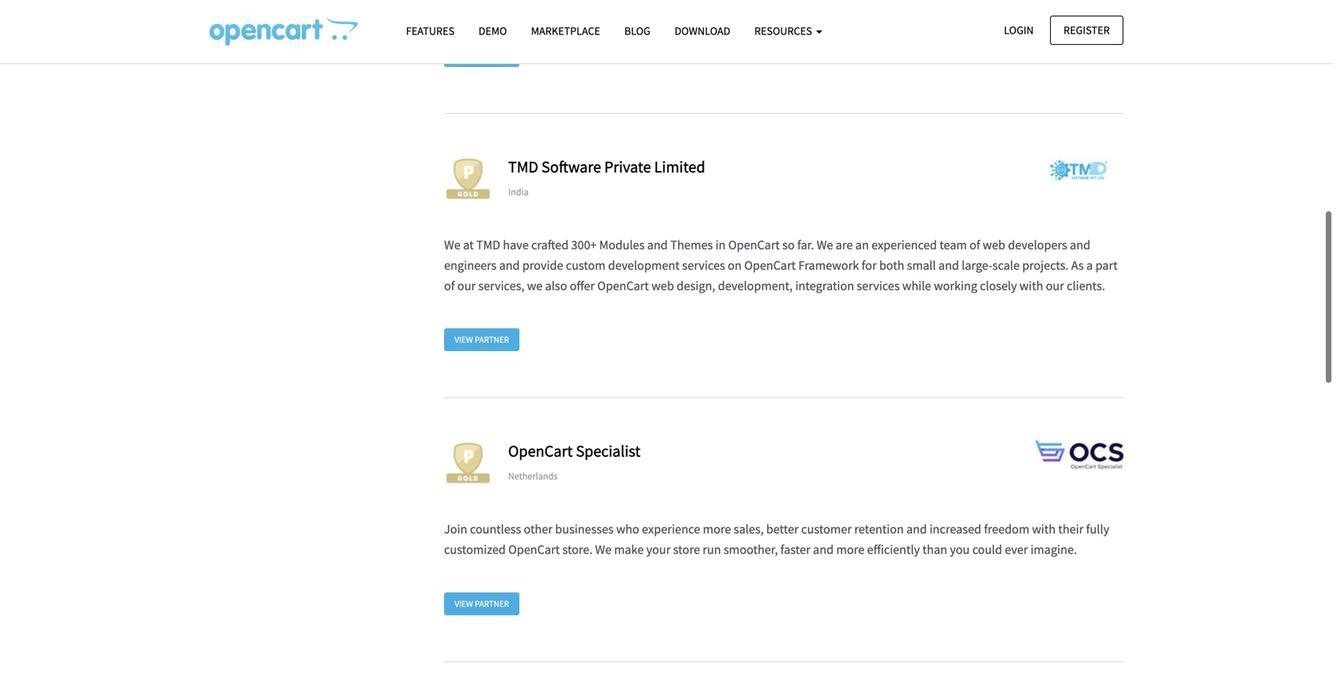 Task type: locate. For each thing, give the bounding box(es) containing it.
web up scale
[[983, 237, 1006, 253]]

marketplace link
[[519, 17, 613, 45]]

view partner link down customized
[[444, 593, 520, 616]]

join countless other businesses who experience more sales, better customer retention and increased freedom with their fully customized opencart store. we make your store run smoother, faster and more efficiently than you could ever imagine.
[[444, 522, 1110, 558]]

experience
[[642, 522, 701, 538]]

0 vertical spatial with
[[1020, 278, 1044, 294]]

and down team
[[939, 257, 960, 273]]

1 horizontal spatial of
[[970, 237, 981, 253]]

view
[[455, 334, 473, 345], [455, 598, 473, 610]]

and down customer
[[814, 542, 834, 558]]

of
[[970, 237, 981, 253], [444, 278, 455, 294]]

web down development
[[652, 278, 675, 294]]

part
[[1096, 257, 1118, 273]]

tmd
[[509, 157, 539, 177], [477, 237, 501, 253]]

view down engineers
[[455, 334, 473, 345]]

and up than
[[907, 522, 928, 538]]

tmd inside we at tmd have crafted 300+ modules and themes in opencart so far. we are an experienced team of web developers and engineers and provide custom development services on opencart framework for both small and large-scale projects. as a part of our services, we also offer opencart web design, development, integration services while working closely with our clients.
[[477, 237, 501, 253]]

better
[[767, 522, 799, 538]]

view partner link for tmd
[[444, 329, 520, 351]]

1 horizontal spatial tmd
[[509, 157, 539, 177]]

1 vertical spatial view partner link
[[444, 593, 520, 616]]

2 view partner from the top
[[455, 598, 509, 610]]

sales,
[[734, 522, 764, 538]]

view partner
[[455, 334, 509, 345], [455, 598, 509, 610]]

0 vertical spatial view partner link
[[444, 329, 520, 351]]

are
[[836, 237, 853, 253]]

closely
[[981, 278, 1018, 294]]

partner for opencart
[[475, 598, 509, 610]]

view partner down customized
[[455, 598, 509, 610]]

1 vertical spatial view
[[455, 598, 473, 610]]

0 vertical spatial more
[[703, 522, 732, 538]]

demo
[[479, 24, 507, 38]]

with inside we at tmd have crafted 300+ modules and themes in opencart so far. we are an experienced team of web developers and engineers and provide custom development services on opencart framework for both small and large-scale projects. as a part of our services, we also offer opencart web design, development, integration services while working closely with our clients.
[[1020, 278, 1044, 294]]

1 partner from the top
[[475, 334, 509, 345]]

1 vertical spatial more
[[837, 542, 865, 558]]

your
[[647, 542, 671, 558]]

countless
[[470, 522, 522, 538]]

view partner for opencart specialist
[[455, 598, 509, 610]]

freedom
[[985, 522, 1030, 538]]

services up design,
[[683, 257, 726, 273]]

2 opencart certified image from the top
[[444, 439, 493, 487]]

view down customized
[[455, 598, 473, 610]]

more up run
[[703, 522, 732, 538]]

resources
[[755, 24, 815, 38]]

who
[[617, 522, 640, 538]]

of down engineers
[[444, 278, 455, 294]]

far.
[[798, 237, 815, 253]]

an
[[856, 237, 870, 253]]

login
[[1005, 23, 1034, 37]]

run
[[703, 542, 722, 558]]

2 horizontal spatial we
[[817, 237, 834, 253]]

framework
[[799, 257, 860, 273]]

our down "projects."
[[1047, 278, 1065, 294]]

development
[[609, 257, 680, 273]]

2 view partner link from the top
[[444, 593, 520, 616]]

download link
[[663, 17, 743, 45]]

services
[[683, 257, 726, 273], [857, 278, 900, 294]]

2 partner from the top
[[475, 598, 509, 610]]

ever
[[1005, 542, 1029, 558]]

opencart up netherlands
[[509, 441, 573, 461]]

opencart certified image
[[444, 155, 493, 203], [444, 439, 493, 487]]

1 vertical spatial partner
[[475, 598, 509, 610]]

opencart certified image left india
[[444, 155, 493, 203]]

with
[[1020, 278, 1044, 294], [1033, 522, 1056, 538]]

we right far.
[[817, 237, 834, 253]]

our
[[458, 278, 476, 294], [1047, 278, 1065, 294]]

1 opencart certified image from the top
[[444, 155, 493, 203]]

imagine.
[[1031, 542, 1078, 558]]

opencart
[[729, 237, 780, 253], [745, 257, 796, 273], [598, 278, 649, 294], [509, 441, 573, 461], [509, 542, 560, 558]]

0 horizontal spatial of
[[444, 278, 455, 294]]

of up large- at the right top of page
[[970, 237, 981, 253]]

1 vertical spatial with
[[1033, 522, 1056, 538]]

small
[[908, 257, 937, 273]]

1 horizontal spatial our
[[1047, 278, 1065, 294]]

tmd right at at the top of page
[[477, 237, 501, 253]]

0 vertical spatial view
[[455, 334, 473, 345]]

0 vertical spatial of
[[970, 237, 981, 253]]

1 vertical spatial tmd
[[477, 237, 501, 253]]

on
[[728, 257, 742, 273]]

tmd software private limited
[[509, 157, 706, 177]]

0 vertical spatial tmd
[[509, 157, 539, 177]]

0 horizontal spatial our
[[458, 278, 476, 294]]

we left at at the top of page
[[444, 237, 461, 253]]

0 vertical spatial services
[[683, 257, 726, 273]]

1 view partner link from the top
[[444, 329, 520, 351]]

more down customer
[[837, 542, 865, 558]]

1 horizontal spatial web
[[983, 237, 1006, 253]]

tmd software private limited image
[[1036, 155, 1124, 187]]

1 vertical spatial web
[[652, 278, 675, 294]]

demo link
[[467, 17, 519, 45]]

0 vertical spatial opencart certified image
[[444, 155, 493, 203]]

and up development
[[648, 237, 668, 253]]

team
[[940, 237, 968, 253]]

0 horizontal spatial more
[[703, 522, 732, 538]]

services down for on the top right
[[857, 278, 900, 294]]

marketplace
[[531, 24, 601, 38]]

1 our from the left
[[458, 278, 476, 294]]

opencart up the on
[[729, 237, 780, 253]]

login link
[[991, 16, 1048, 45]]

more
[[703, 522, 732, 538], [837, 542, 865, 558]]

opencart inside join countless other businesses who experience more sales, better customer retention and increased freedom with their fully customized opencart store. we make your store run smoother, faster and more efficiently than you could ever imagine.
[[509, 542, 560, 558]]

1 vertical spatial services
[[857, 278, 900, 294]]

join
[[444, 522, 468, 538]]

customized
[[444, 542, 506, 558]]

features
[[406, 24, 455, 38]]

view partner link down services,
[[444, 329, 520, 351]]

register
[[1064, 23, 1111, 37]]

themes
[[671, 237, 713, 253]]

retention
[[855, 522, 904, 538]]

1 view partner from the top
[[455, 334, 509, 345]]

partner down services,
[[475, 334, 509, 345]]

0 horizontal spatial we
[[444, 237, 461, 253]]

with down "projects."
[[1020, 278, 1044, 294]]

view partner link
[[444, 329, 520, 351], [444, 593, 520, 616]]

tmd up india
[[509, 157, 539, 177]]

our down engineers
[[458, 278, 476, 294]]

opencart - partners image
[[210, 17, 358, 46]]

view partner down services,
[[455, 334, 509, 345]]

partner down customized
[[475, 598, 509, 610]]

1 vertical spatial view partner
[[455, 598, 509, 610]]

we inside join countless other businesses who experience more sales, better customer retention and increased freedom with their fully customized opencart store. we make your store run smoother, faster and more efficiently than you could ever imagine.
[[596, 542, 612, 558]]

with up imagine.
[[1033, 522, 1056, 538]]

2 view from the top
[[455, 598, 473, 610]]

large-
[[962, 257, 993, 273]]

india
[[509, 186, 529, 198]]

300+
[[572, 237, 597, 253]]

1 horizontal spatial we
[[596, 542, 612, 558]]

and
[[648, 237, 668, 253], [1071, 237, 1091, 253], [500, 257, 520, 273], [939, 257, 960, 273], [907, 522, 928, 538], [814, 542, 834, 558]]

0 horizontal spatial tmd
[[477, 237, 501, 253]]

opencart specialist image
[[1036, 439, 1124, 471]]

efficiently
[[868, 542, 921, 558]]

store.
[[563, 542, 593, 558]]

opencart down other
[[509, 542, 560, 558]]

as
[[1072, 257, 1085, 273]]

register link
[[1051, 16, 1124, 45]]

0 vertical spatial partner
[[475, 334, 509, 345]]

1 view from the top
[[455, 334, 473, 345]]

have
[[503, 237, 529, 253]]

we left make
[[596, 542, 612, 558]]

modules
[[600, 237, 645, 253]]

web
[[983, 237, 1006, 253], [652, 278, 675, 294]]

2 our from the left
[[1047, 278, 1065, 294]]

0 vertical spatial view partner
[[455, 334, 509, 345]]

1 vertical spatial opencart certified image
[[444, 439, 493, 487]]

opencart certified image left netherlands
[[444, 439, 493, 487]]

opencart certified image for tmd software private limited
[[444, 155, 493, 203]]

we
[[444, 237, 461, 253], [817, 237, 834, 253], [596, 542, 612, 558]]

view partner link for opencart
[[444, 593, 520, 616]]

private
[[605, 157, 652, 177]]

you
[[951, 542, 970, 558]]

we
[[527, 278, 543, 294]]

in
[[716, 237, 726, 253]]

partner
[[475, 334, 509, 345], [475, 598, 509, 610]]



Task type: vqa. For each thing, say whether or not it's contained in the screenshot.
customer
yes



Task type: describe. For each thing, give the bounding box(es) containing it.
smoother,
[[724, 542, 778, 558]]

offer
[[570, 278, 595, 294]]

businesses
[[556, 522, 614, 538]]

could
[[973, 542, 1003, 558]]

clients.
[[1067, 278, 1106, 294]]

netherlands
[[509, 470, 558, 483]]

working
[[934, 278, 978, 294]]

customer
[[802, 522, 852, 538]]

integration
[[796, 278, 855, 294]]

with inside join countless other businesses who experience more sales, better customer retention and increased freedom with their fully customized opencart store. we make your store run smoother, faster and more efficiently than you could ever imagine.
[[1033, 522, 1056, 538]]

increased
[[930, 522, 982, 538]]

download
[[675, 24, 731, 38]]

experienced
[[872, 237, 938, 253]]

custom
[[566, 257, 606, 273]]

both
[[880, 257, 905, 273]]

0 horizontal spatial services
[[683, 257, 726, 273]]

design,
[[677, 278, 716, 294]]

fully
[[1087, 522, 1110, 538]]

so
[[783, 237, 795, 253]]

1 horizontal spatial services
[[857, 278, 900, 294]]

view for tmd software private limited
[[455, 334, 473, 345]]

specialist
[[576, 441, 641, 461]]

1 horizontal spatial more
[[837, 542, 865, 558]]

features link
[[394, 17, 467, 45]]

provide
[[523, 257, 564, 273]]

their
[[1059, 522, 1084, 538]]

opencart down development
[[598, 278, 649, 294]]

faster
[[781, 542, 811, 558]]

scale
[[993, 257, 1020, 273]]

developers
[[1009, 237, 1068, 253]]

blog link
[[613, 17, 663, 45]]

opencart specialist
[[509, 441, 641, 461]]

1 vertical spatial of
[[444, 278, 455, 294]]

view partner for tmd software private limited
[[455, 334, 509, 345]]

we at tmd have crafted 300+ modules and themes in opencart so far. we are an experienced team of web developers and engineers and provide custom development services on opencart framework for both small and large-scale projects. as a part of our services, we also offer opencart web design, development, integration services while working closely with our clients.
[[444, 237, 1118, 294]]

and down have
[[500, 257, 520, 273]]

partner for tmd
[[475, 334, 509, 345]]

resources link
[[743, 17, 835, 45]]

blog
[[625, 24, 651, 38]]

services,
[[479, 278, 525, 294]]

projects.
[[1023, 257, 1069, 273]]

make
[[615, 542, 644, 558]]

opencart up development,
[[745, 257, 796, 273]]

opencart certified image for opencart specialist
[[444, 439, 493, 487]]

software
[[542, 157, 602, 177]]

a
[[1087, 257, 1094, 273]]

development,
[[718, 278, 793, 294]]

at
[[463, 237, 474, 253]]

other
[[524, 522, 553, 538]]

for
[[862, 257, 877, 273]]

0 horizontal spatial web
[[652, 278, 675, 294]]

store
[[674, 542, 701, 558]]

also
[[545, 278, 568, 294]]

view for opencart specialist
[[455, 598, 473, 610]]

crafted
[[532, 237, 569, 253]]

0 vertical spatial web
[[983, 237, 1006, 253]]

than
[[923, 542, 948, 558]]

engineers
[[444, 257, 497, 273]]

limited
[[655, 157, 706, 177]]

while
[[903, 278, 932, 294]]

and up 'as'
[[1071, 237, 1091, 253]]



